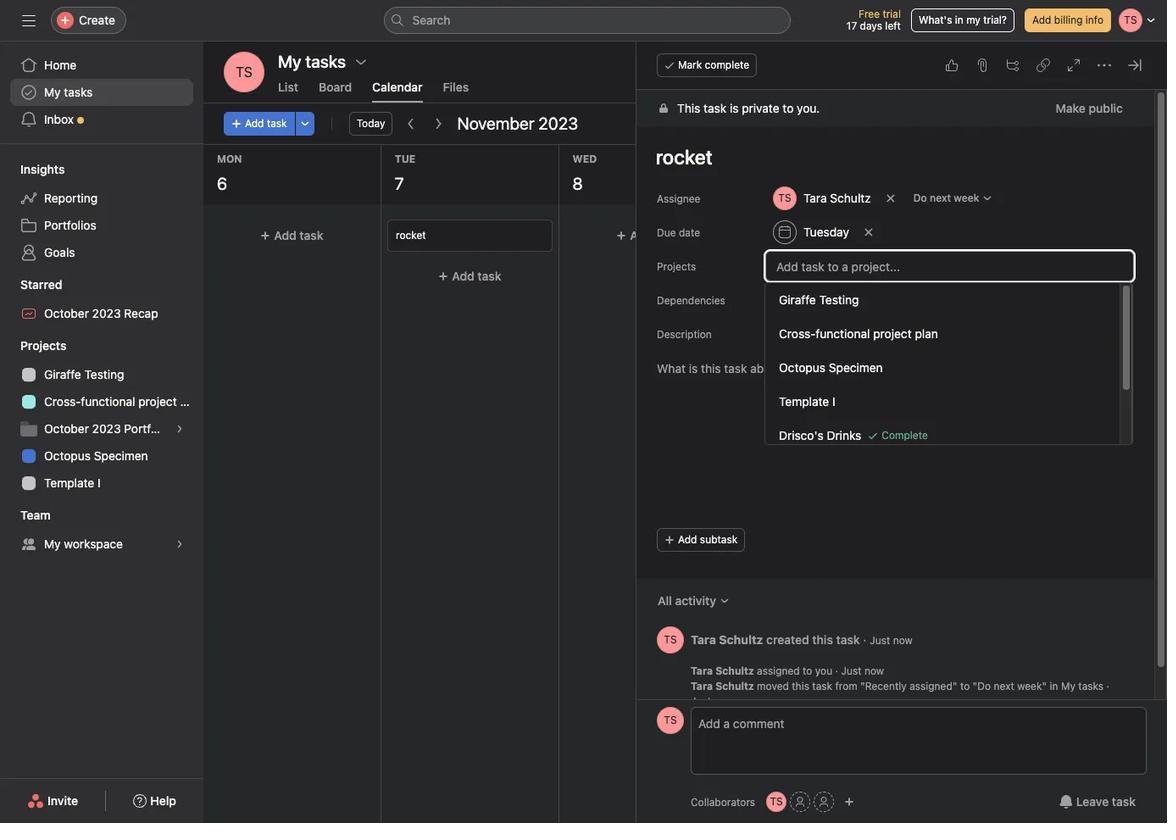 Task type: vqa. For each thing, say whether or not it's contained in the screenshot.
"Do"
yes



Task type: describe. For each thing, give the bounding box(es) containing it.
goals
[[44, 245, 75, 260]]

week inside "tara schultz assigned to you · just now tara schultz moved this task from " recently assigned " to " do next week " in my tasks · just now"
[[1018, 680, 1043, 693]]

17
[[847, 20, 858, 32]]

tuesday
[[804, 225, 850, 239]]

tuesday button
[[766, 217, 857, 248]]

1 " from the left
[[861, 680, 866, 693]]

leave
[[1077, 795, 1110, 809]]

0 vertical spatial assigned
[[757, 665, 800, 678]]

tara for tara schultz
[[804, 191, 827, 205]]

my workspace
[[44, 537, 123, 551]]

cross-functional project plan link
[[10, 388, 203, 416]]

0 vertical spatial functional
[[816, 327, 871, 341]]

add dependencies
[[774, 293, 865, 306]]

trial
[[883, 8, 902, 20]]

3 tara schultz link from the top
[[691, 680, 755, 693]]

7
[[395, 174, 404, 193]]

moved
[[757, 680, 790, 693]]

rocket
[[396, 229, 426, 242]]

0 vertical spatial project
[[874, 327, 912, 341]]

0 vertical spatial template
[[779, 394, 830, 409]]

portfolios link
[[10, 212, 193, 239]]

schultz for tara schultz created this task · just now
[[719, 632, 764, 647]]

complete
[[882, 429, 929, 442]]

add billing info
[[1033, 14, 1104, 26]]

2 horizontal spatial to
[[961, 680, 971, 693]]

0 vertical spatial cross-functional project plan
[[779, 327, 939, 341]]

calendar link
[[372, 80, 423, 103]]

assignee
[[657, 193, 701, 205]]

tara schultz
[[804, 191, 872, 205]]

projects inside rocket "dialog"
[[657, 260, 697, 273]]

mon
[[217, 153, 242, 165]]

recently
[[866, 680, 907, 693]]

starred element
[[0, 270, 204, 331]]

create
[[79, 13, 115, 27]]

in inside "tara schultz assigned to you · just now tara schultz moved this task from " recently assigned " to " do next week " in my tasks · just now"
[[1051, 680, 1059, 693]]

free trial 17 days left
[[847, 8, 902, 32]]

just for you
[[842, 665, 862, 678]]

0 horizontal spatial to
[[783, 101, 794, 115]]

0 vertical spatial template i
[[779, 394, 836, 409]]

4 " from the left
[[1043, 680, 1048, 693]]

schultz for tara schultz
[[831, 191, 872, 205]]

2023 for october 2023 recap
[[92, 306, 121, 321]]

just for task
[[870, 634, 891, 647]]

do next week
[[914, 192, 980, 204]]

reporting link
[[10, 185, 193, 212]]

trial?
[[984, 14, 1008, 26]]

full screen image
[[1068, 59, 1081, 72]]

template i inside projects element
[[44, 476, 101, 490]]

workspace
[[64, 537, 123, 551]]

add subtask button
[[657, 528, 746, 552]]

make
[[1056, 101, 1086, 115]]

tara schultz link for tara schultz created this task · just now
[[691, 632, 764, 647]]

you.
[[797, 101, 821, 115]]

testing inside option
[[820, 293, 860, 307]]

october 2023 recap
[[44, 306, 158, 321]]

attachments: add a file to this task, rocket image
[[976, 59, 990, 72]]

schultz left moved
[[716, 680, 755, 693]]

next week image
[[432, 117, 446, 131]]

activity
[[676, 594, 717, 608]]

my inside "tara schultz assigned to you · just now tara schultz moved this task from " recently assigned " to " do next week " in my tasks · just now"
[[1062, 680, 1076, 693]]

1 vertical spatial to
[[803, 665, 813, 678]]

october 2023 portfolio link
[[10, 416, 193, 443]]

1 horizontal spatial plan
[[916, 327, 939, 341]]

wed 8
[[573, 153, 597, 193]]

left
[[886, 20, 902, 32]]

files
[[443, 80, 469, 94]]

leave task
[[1077, 795, 1137, 809]]

cross-functional project plan inside projects element
[[44, 394, 203, 409]]

make public button
[[1045, 93, 1135, 124]]

board
[[319, 80, 352, 94]]

my tasks
[[278, 52, 346, 71]]

invite button
[[16, 786, 89, 817]]

calendar
[[372, 80, 423, 94]]

0 likes. click to like this task image
[[946, 59, 959, 72]]

drisco's
[[779, 428, 824, 443]]

hide sidebar image
[[22, 14, 36, 27]]

all activity
[[658, 594, 717, 608]]

tara schultz created this task · just now
[[691, 632, 913, 647]]

add subtask
[[679, 533, 738, 546]]

in inside button
[[956, 14, 964, 26]]

template inside template i link
[[44, 476, 94, 490]]

my
[[967, 14, 981, 26]]

clear due date image
[[864, 227, 874, 237]]

home link
[[10, 52, 193, 79]]

due date
[[657, 226, 701, 239]]

tara for tara schultz created this task · just now
[[691, 632, 717, 647]]

0 vertical spatial octopus
[[779, 360, 826, 375]]

teams element
[[0, 500, 204, 561]]

giraffe inside option
[[779, 293, 817, 307]]

octopus inside projects element
[[44, 449, 91, 463]]

from
[[836, 680, 858, 693]]

recap
[[124, 306, 158, 321]]

octopus specimen link
[[10, 443, 193, 470]]

0 vertical spatial octopus specimen
[[779, 360, 884, 375]]

search
[[413, 13, 451, 27]]

tara schultz assigned to you · just now tara schultz moved this task from " recently assigned " to " do next week " in my tasks · just now
[[691, 665, 1110, 708]]

october 2023 recap link
[[10, 300, 193, 327]]

octopus specimen inside projects element
[[44, 449, 148, 463]]

1 vertical spatial project
[[138, 394, 177, 409]]

insights
[[20, 162, 65, 176]]

1 horizontal spatial this
[[813, 632, 834, 647]]

goals link
[[10, 239, 193, 266]]

2023 for november 2023
[[539, 114, 579, 133]]

Add task to a project... text field
[[766, 251, 1135, 282]]

close details image
[[1129, 59, 1142, 72]]

info
[[1086, 14, 1104, 26]]

sun
[[1137, 153, 1160, 165]]

add or remove collaborators image
[[845, 797, 855, 807]]

created
[[767, 632, 810, 647]]

schultz for tara schultz assigned to you · just now tara schultz moved this task from " recently assigned " to " do next week " in my tasks · just now
[[716, 665, 755, 678]]

tara schultz link for ·
[[691, 665, 755, 678]]

invite
[[48, 794, 78, 808]]

tasks inside "tara schultz assigned to you · just now tara schultz moved this task from " recently assigned " to " do next week " in my tasks · just now"
[[1079, 680, 1104, 693]]

drisco's drinks
[[779, 428, 862, 443]]

add subtask image
[[1007, 59, 1020, 72]]

see details, october 2023 portfolio image
[[175, 424, 185, 434]]

list
[[278, 80, 299, 94]]

all
[[658, 594, 672, 608]]

giraffe testing option
[[766, 283, 1120, 317]]

inbox
[[44, 112, 74, 126]]

1 horizontal spatial specimen
[[829, 360, 884, 375]]

portfolios
[[44, 218, 96, 232]]

what's in my trial? button
[[912, 8, 1015, 32]]

starred
[[20, 277, 62, 292]]

free
[[859, 8, 880, 20]]

complete
[[705, 59, 750, 71]]



Task type: locate. For each thing, give the bounding box(es) containing it.
giraffe testing inside giraffe testing option
[[779, 293, 860, 307]]

2023 inside projects element
[[92, 422, 121, 436]]

octopus specimen down october 2023 portfolio link
[[44, 449, 148, 463]]

next
[[930, 192, 952, 204], [995, 680, 1015, 693]]

0 vertical spatial tara schultz link
[[691, 632, 764, 647]]

tara down 'all activity' "dropdown button"
[[691, 665, 713, 678]]

october inside projects element
[[44, 422, 89, 436]]

cross- inside projects element
[[44, 394, 81, 409]]

october inside starred element
[[44, 306, 89, 321]]

1 vertical spatial now
[[865, 665, 885, 678]]

1 horizontal spatial template i
[[779, 394, 836, 409]]

previous week image
[[405, 117, 419, 131]]

0 horizontal spatial testing
[[84, 367, 124, 382]]

octopus specimen
[[779, 360, 884, 375], [44, 449, 148, 463]]

2 vertical spatial 2023
[[92, 422, 121, 436]]

tara up tuesday dropdown button
[[804, 191, 827, 205]]

schultz
[[831, 191, 872, 205], [719, 632, 764, 647], [716, 665, 755, 678], [716, 680, 755, 693]]

· for you
[[836, 665, 839, 678]]

search button
[[384, 7, 791, 34]]

0 horizontal spatial cross-functional project plan
[[44, 394, 203, 409]]

0 vertical spatial cross-
[[779, 327, 816, 341]]

0 horizontal spatial projects
[[20, 338, 67, 353]]

0 horizontal spatial in
[[956, 14, 964, 26]]

template down octopus specimen link
[[44, 476, 94, 490]]

this right moved
[[792, 680, 810, 693]]

search list box
[[384, 7, 791, 34]]

1 vertical spatial week
[[1018, 680, 1043, 693]]

0 horizontal spatial octopus specimen
[[44, 449, 148, 463]]

projects down starred
[[20, 338, 67, 353]]

1 vertical spatial tasks
[[1079, 680, 1104, 693]]

now for task
[[894, 634, 913, 647]]

today
[[357, 117, 385, 130]]

portfolio
[[124, 422, 170, 436]]

octopus specimen down the 'dependencies'
[[779, 360, 884, 375]]

to right recently
[[961, 680, 971, 693]]

just inside "tara schultz created this task · just now"
[[870, 634, 891, 647]]

reporting
[[44, 191, 98, 205]]

mon 6
[[217, 153, 242, 193]]

giraffe inside projects element
[[44, 367, 81, 382]]

0 horizontal spatial specimen
[[94, 449, 148, 463]]

giraffe testing up cross-functional project plan link
[[44, 367, 124, 382]]

see details, my workspace image
[[175, 539, 185, 550]]

0 horizontal spatial week
[[954, 192, 980, 204]]

copy task link image
[[1037, 59, 1051, 72]]

project up portfolio
[[138, 394, 177, 409]]

· for task
[[864, 632, 867, 647]]

drinks
[[827, 428, 862, 443]]

my inside global element
[[44, 85, 61, 99]]

i up drinks
[[833, 394, 836, 409]]

this
[[813, 632, 834, 647], [792, 680, 810, 693]]

november 2023
[[458, 114, 579, 133]]

1 vertical spatial plan
[[180, 394, 203, 409]]

my workspace link
[[10, 531, 193, 558]]

to left you.
[[783, 101, 794, 115]]

cross- down giraffe testing link
[[44, 394, 81, 409]]

next inside do next week dropdown button
[[930, 192, 952, 204]]

1 vertical spatial tara schultz link
[[691, 665, 755, 678]]

testing up cross-functional project plan link
[[84, 367, 124, 382]]

leave task button
[[1049, 787, 1148, 818]]

insights element
[[0, 154, 204, 270]]

0 horizontal spatial template
[[44, 476, 94, 490]]

giraffe testing
[[779, 293, 860, 307], [44, 367, 124, 382]]

mark complete
[[679, 59, 750, 71]]

specimen
[[829, 360, 884, 375], [94, 449, 148, 463]]

tara left moved
[[691, 680, 713, 693]]

public
[[1090, 101, 1124, 115]]

days
[[861, 20, 883, 32]]

cross- down add dependencies button
[[779, 327, 816, 341]]

tasks inside global element
[[64, 85, 93, 99]]

0 horizontal spatial template i
[[44, 476, 101, 490]]

october 2023 portfolio
[[44, 422, 170, 436]]

mark
[[679, 59, 702, 71]]

add billing info button
[[1025, 8, 1112, 32]]

1 vertical spatial do
[[978, 680, 992, 693]]

inbox link
[[10, 106, 193, 133]]

global element
[[0, 42, 204, 143]]

Task Name text field
[[645, 137, 1135, 176]]

1 horizontal spatial to
[[803, 665, 813, 678]]

team
[[20, 508, 51, 522]]

task inside button
[[1113, 795, 1137, 809]]

2 october from the top
[[44, 422, 89, 436]]

next inside "tara schultz assigned to you · just now tara schultz moved this task from " recently assigned " to " do next week " in my tasks · just now"
[[995, 680, 1015, 693]]

giraffe down tuesday dropdown button
[[779, 293, 817, 307]]

specimen inside octopus specimen link
[[94, 449, 148, 463]]

1 tara schultz link from the top
[[691, 632, 764, 647]]

my
[[44, 85, 61, 99], [44, 537, 61, 551], [1062, 680, 1076, 693]]

template i up drisco's
[[779, 394, 836, 409]]

do inside "tara schultz assigned to you · just now tara schultz moved this task from " recently assigned " to " do next week " in my tasks · just now"
[[978, 680, 992, 693]]

template
[[779, 394, 830, 409], [44, 476, 94, 490]]

files link
[[443, 80, 469, 103]]

tara inside dropdown button
[[804, 191, 827, 205]]

0 horizontal spatial tasks
[[64, 85, 93, 99]]

starred button
[[0, 277, 62, 293]]

schultz left created
[[719, 632, 764, 647]]

1 vertical spatial next
[[995, 680, 1015, 693]]

projects down "due date"
[[657, 260, 697, 273]]

add task
[[245, 117, 287, 130], [274, 228, 324, 243], [630, 228, 679, 243], [808, 228, 857, 243], [452, 269, 502, 283]]

"
[[861, 680, 866, 693], [953, 680, 958, 693], [973, 680, 978, 693], [1043, 680, 1048, 693]]

this task is private to you.
[[678, 101, 821, 115]]

0 vertical spatial just
[[870, 634, 891, 647]]

functional down the 'dependencies'
[[816, 327, 871, 341]]

2 tara schultz link from the top
[[691, 665, 755, 678]]

0 vertical spatial my
[[44, 85, 61, 99]]

functional up october 2023 portfolio
[[81, 394, 135, 409]]

0 horizontal spatial giraffe
[[44, 367, 81, 382]]

1 vertical spatial october
[[44, 422, 89, 436]]

functional
[[816, 327, 871, 341], [81, 394, 135, 409]]

3 " from the left
[[973, 680, 978, 693]]

tue 7
[[395, 153, 416, 193]]

cross-functional project plan down the 'dependencies'
[[779, 327, 939, 341]]

0 horizontal spatial do
[[914, 192, 928, 204]]

0 vertical spatial to
[[783, 101, 794, 115]]

create button
[[51, 7, 126, 34]]

·
[[864, 632, 867, 647], [836, 665, 839, 678], [1107, 680, 1110, 693]]

october down starred
[[44, 306, 89, 321]]

1 horizontal spatial octopus
[[779, 360, 826, 375]]

schultz down "tara schultz created this task · just now"
[[716, 665, 755, 678]]

task
[[704, 101, 727, 115], [267, 117, 287, 130], [300, 228, 324, 243], [656, 228, 679, 243], [834, 228, 857, 243], [478, 269, 502, 283], [837, 632, 861, 647], [813, 680, 833, 693], [1113, 795, 1137, 809]]

sun 12
[[1137, 153, 1160, 193]]

1 vertical spatial just
[[842, 665, 862, 678]]

2023 inside starred element
[[92, 306, 121, 321]]

2 horizontal spatial now
[[894, 634, 913, 647]]

0 vertical spatial do
[[914, 192, 928, 204]]

main content inside rocket "dialog"
[[637, 90, 1155, 731]]

my tasks
[[44, 85, 93, 99]]

2 vertical spatial ·
[[1107, 680, 1110, 693]]

dependencies
[[796, 293, 865, 306]]

1 vertical spatial template
[[44, 476, 94, 490]]

1 vertical spatial cross-
[[44, 394, 81, 409]]

projects inside dropdown button
[[20, 338, 67, 353]]

specimen down october 2023 portfolio
[[94, 449, 148, 463]]

octopus up drisco's
[[779, 360, 826, 375]]

giraffe down projects dropdown button at the left of the page
[[44, 367, 81, 382]]

more actions for this task image
[[1098, 59, 1112, 72]]

8
[[573, 174, 583, 193]]

plan
[[916, 327, 939, 341], [180, 394, 203, 409]]

cross-functional project plan up october 2023 portfolio
[[44, 394, 203, 409]]

0 horizontal spatial assigned
[[757, 665, 800, 678]]

october up octopus specimen link
[[44, 422, 89, 436]]

0 horizontal spatial giraffe testing
[[44, 367, 124, 382]]

1 vertical spatial i
[[98, 476, 101, 490]]

this
[[678, 101, 701, 115]]

2 vertical spatial now
[[715, 696, 734, 708]]

1 horizontal spatial project
[[874, 327, 912, 341]]

plan up see details, october 2023 portfolio "image" on the left of page
[[180, 394, 203, 409]]

now inside "tara schultz created this task · just now"
[[894, 634, 913, 647]]

1 horizontal spatial tasks
[[1079, 680, 1104, 693]]

1 horizontal spatial in
[[1051, 680, 1059, 693]]

1 vertical spatial functional
[[81, 394, 135, 409]]

private
[[742, 101, 780, 115]]

billing
[[1055, 14, 1084, 26]]

board link
[[319, 80, 352, 103]]

october for october 2023 portfolio
[[44, 422, 89, 436]]

plan inside projects element
[[180, 394, 203, 409]]

2023 up wed
[[539, 114, 579, 133]]

i inside projects element
[[98, 476, 101, 490]]

make public
[[1056, 101, 1124, 115]]

project
[[874, 327, 912, 341], [138, 394, 177, 409]]

all activity button
[[647, 586, 741, 617]]

my for my workspace
[[44, 537, 61, 551]]

octopus down october 2023 portfolio link
[[44, 449, 91, 463]]

1 horizontal spatial giraffe testing
[[779, 293, 860, 307]]

1 vertical spatial my
[[44, 537, 61, 551]]

1 horizontal spatial do
[[978, 680, 992, 693]]

0 horizontal spatial cross-
[[44, 394, 81, 409]]

my for my tasks
[[44, 85, 61, 99]]

giraffe testing inside giraffe testing link
[[44, 367, 124, 382]]

main content containing this task is private to you.
[[637, 90, 1155, 731]]

schultz inside dropdown button
[[831, 191, 872, 205]]

help button
[[122, 786, 187, 817]]

template i link
[[10, 470, 193, 497]]

rocket dialog
[[637, 42, 1168, 824]]

2023 down cross-functional project plan link
[[92, 422, 121, 436]]

do
[[914, 192, 928, 204], [978, 680, 992, 693]]

i down octopus specimen link
[[98, 476, 101, 490]]

0 horizontal spatial now
[[715, 696, 734, 708]]

0 horizontal spatial just
[[691, 696, 712, 708]]

1 vertical spatial ·
[[836, 665, 839, 678]]

week inside dropdown button
[[954, 192, 980, 204]]

tara down activity
[[691, 632, 717, 647]]

now for you
[[865, 665, 885, 678]]

2 horizontal spatial just
[[870, 634, 891, 647]]

giraffe testing link
[[10, 361, 193, 388]]

team button
[[0, 507, 51, 524]]

help
[[150, 794, 176, 808]]

tara schultz button
[[766, 183, 879, 214]]

to left you
[[803, 665, 813, 678]]

1 october from the top
[[44, 306, 89, 321]]

0 horizontal spatial i
[[98, 476, 101, 490]]

date
[[679, 226, 701, 239]]

testing inside projects element
[[84, 367, 124, 382]]

1 horizontal spatial giraffe
[[779, 293, 817, 307]]

tue
[[395, 153, 416, 165]]

testing down tuesday
[[820, 293, 860, 307]]

add
[[1033, 14, 1052, 26], [245, 117, 264, 130], [274, 228, 297, 243], [630, 228, 653, 243], [808, 228, 830, 243], [452, 269, 475, 283], [774, 293, 793, 306], [679, 533, 698, 546]]

wed
[[573, 153, 597, 165]]

1 vertical spatial assigned
[[910, 680, 953, 693]]

plan down giraffe testing option
[[916, 327, 939, 341]]

0 vertical spatial i
[[833, 394, 836, 409]]

assigned right recently
[[910, 680, 953, 693]]

0 vertical spatial october
[[44, 306, 89, 321]]

my inside teams element
[[44, 537, 61, 551]]

0 horizontal spatial ·
[[836, 665, 839, 678]]

0 vertical spatial this
[[813, 632, 834, 647]]

1 horizontal spatial i
[[833, 394, 836, 409]]

is
[[730, 101, 739, 115]]

2 " from the left
[[953, 680, 958, 693]]

projects element
[[0, 331, 204, 500]]

1 vertical spatial giraffe
[[44, 367, 81, 382]]

do next week button
[[906, 187, 1001, 210]]

2 vertical spatial to
[[961, 680, 971, 693]]

today button
[[349, 112, 393, 136]]

0 horizontal spatial plan
[[180, 394, 203, 409]]

tasks
[[64, 85, 93, 99], [1079, 680, 1104, 693]]

1 vertical spatial octopus specimen
[[44, 449, 148, 463]]

1 horizontal spatial assigned
[[910, 680, 953, 693]]

remove assignee image
[[886, 193, 896, 204]]

1 vertical spatial octopus
[[44, 449, 91, 463]]

1 horizontal spatial template
[[779, 394, 830, 409]]

1 vertical spatial template i
[[44, 476, 101, 490]]

1 vertical spatial giraffe testing
[[44, 367, 124, 382]]

2023 for october 2023 portfolio
[[92, 422, 121, 436]]

subtask
[[700, 533, 738, 546]]

functional inside projects element
[[81, 394, 135, 409]]

1 vertical spatial testing
[[84, 367, 124, 382]]

cross-functional project plan
[[779, 327, 939, 341], [44, 394, 203, 409]]

1 horizontal spatial next
[[995, 680, 1015, 693]]

0 horizontal spatial octopus
[[44, 449, 91, 463]]

template i
[[779, 394, 836, 409], [44, 476, 101, 490]]

show options image
[[355, 55, 368, 69]]

assigned
[[757, 665, 800, 678], [910, 680, 953, 693]]

giraffe testing down tuesday dropdown button
[[779, 293, 860, 307]]

0 vertical spatial now
[[894, 634, 913, 647]]

do inside dropdown button
[[914, 192, 928, 204]]

template i down octopus specimen link
[[44, 476, 101, 490]]

more actions image
[[300, 119, 310, 129]]

tara for tara schultz assigned to you · just now tara schultz moved this task from " recently assigned " to " do next week " in my tasks · just now
[[691, 665, 713, 678]]

main content
[[637, 90, 1155, 731]]

1 vertical spatial cross-functional project plan
[[44, 394, 203, 409]]

0 vertical spatial 2023
[[539, 114, 579, 133]]

0 horizontal spatial next
[[930, 192, 952, 204]]

1 vertical spatial specimen
[[94, 449, 148, 463]]

1 vertical spatial this
[[792, 680, 810, 693]]

1 horizontal spatial cross-
[[779, 327, 816, 341]]

description
[[657, 328, 712, 341]]

octopus
[[779, 360, 826, 375], [44, 449, 91, 463]]

assigned up moved
[[757, 665, 800, 678]]

project down giraffe testing option
[[874, 327, 912, 341]]

this inside "tara schultz assigned to you · just now tara schultz moved this task from " recently assigned " to " do next week " in my tasks · just now"
[[792, 680, 810, 693]]

october for october 2023 recap
[[44, 306, 89, 321]]

1 horizontal spatial testing
[[820, 293, 860, 307]]

0 horizontal spatial project
[[138, 394, 177, 409]]

0 vertical spatial testing
[[820, 293, 860, 307]]

2023 left recap on the top left
[[92, 306, 121, 321]]

home
[[44, 58, 77, 72]]

1 horizontal spatial projects
[[657, 260, 697, 273]]

1 horizontal spatial octopus specimen
[[779, 360, 884, 375]]

2 vertical spatial tara schultz link
[[691, 680, 755, 693]]

template up drisco's
[[779, 394, 830, 409]]

1 vertical spatial in
[[1051, 680, 1059, 693]]

0 vertical spatial specimen
[[829, 360, 884, 375]]

schultz up clear due date icon
[[831, 191, 872, 205]]

task inside "tara schultz assigned to you · just now tara schultz moved this task from " recently assigned " to " do next week " in my tasks · just now"
[[813, 680, 833, 693]]

this up you
[[813, 632, 834, 647]]

specimen up drinks
[[829, 360, 884, 375]]

0 vertical spatial giraffe testing
[[779, 293, 860, 307]]

6
[[217, 174, 227, 193]]

1 horizontal spatial just
[[842, 665, 862, 678]]



